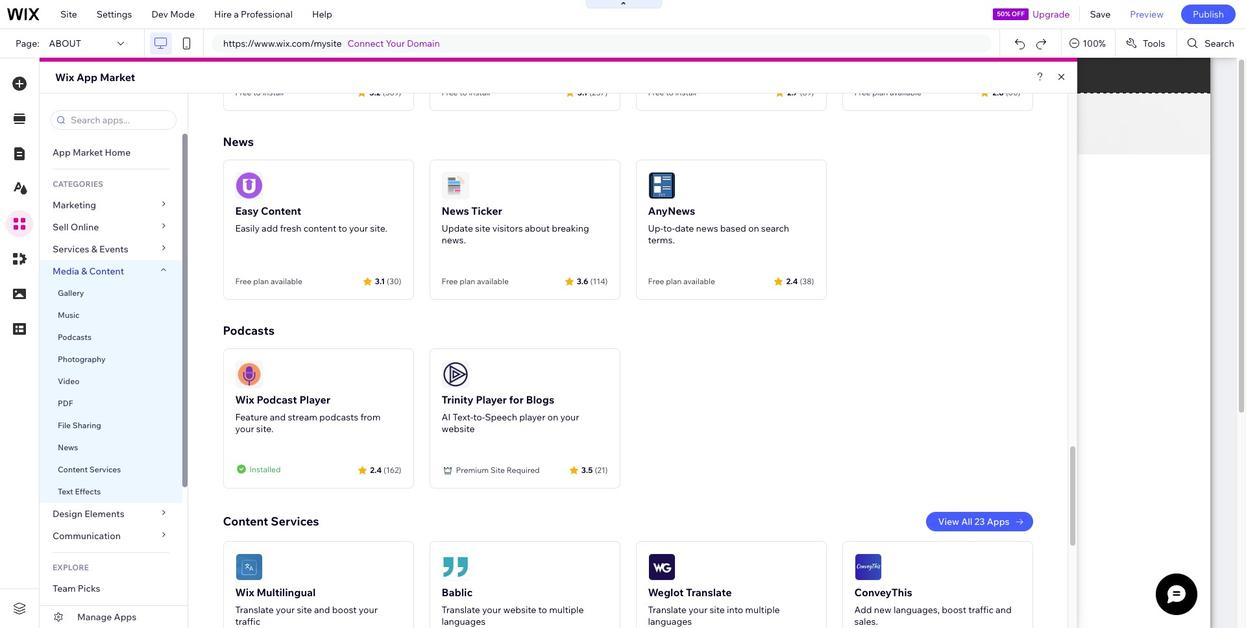 Task type: describe. For each thing, give the bounding box(es) containing it.
news ticker update site visitors about breaking news.
[[442, 204, 589, 246]]

photography link
[[40, 349, 182, 371]]

search
[[761, 223, 789, 234]]

services & events link
[[40, 238, 182, 260]]

plan for anynews
[[666, 277, 682, 286]]

player
[[519, 412, 546, 423]]

tools button
[[1116, 29, 1177, 58]]

and inside conveythis add new languages, boost traffic and sales.
[[996, 604, 1012, 616]]

1 vertical spatial site
[[491, 465, 505, 475]]

available for easy content
[[271, 277, 302, 286]]

required
[[507, 465, 540, 475]]

Search apps... field
[[67, 111, 172, 129]]

free to install for 2.7 (69)
[[648, 88, 697, 97]]

news inside news ticker update site visitors about breaking news.
[[442, 204, 469, 217]]

market inside sidebar element
[[73, 147, 103, 158]]

music
[[58, 310, 80, 320]]

breaking
[[552, 223, 589, 234]]

2.4 for wix podcast player
[[370, 465, 382, 475]]

gallery link
[[40, 282, 182, 304]]

weglot translate translate your site into multiple languages
[[648, 586, 780, 628]]

translate inside bablic translate your website to multiple languages
[[442, 604, 480, 616]]

traffic inside wix multilingual translate your site and boost your traffic
[[235, 616, 260, 628]]

your inside easy content easily add fresh content to your site.
[[349, 223, 368, 234]]

date
[[675, 223, 694, 234]]

video
[[58, 377, 79, 386]]

sidebar element
[[40, 93, 188, 628]]

install for 2.7 (69)
[[675, 88, 697, 97]]

all
[[962, 516, 973, 528]]

blogs
[[526, 393, 554, 406]]

about
[[49, 38, 81, 49]]

sales.
[[855, 616, 878, 628]]

about
[[525, 223, 550, 234]]

free plan available for easy content
[[235, 277, 302, 286]]

wix multilingual logo image
[[235, 554, 263, 581]]

(21)
[[595, 465, 608, 475]]

weglot translate logo image
[[648, 554, 675, 581]]

trinity player for blogs logo image
[[442, 361, 469, 388]]

design elements link
[[40, 503, 182, 525]]

view all 23 apps
[[938, 516, 1010, 528]]

free to install for 3.2 (369)
[[235, 88, 284, 97]]

0 vertical spatial app
[[77, 71, 98, 84]]

podcast
[[257, 393, 297, 406]]

(69)
[[800, 87, 814, 97]]

boost inside wix multilingual translate your site and boost your traffic
[[332, 604, 357, 616]]

2.8 (60)
[[993, 87, 1021, 97]]

trinity
[[442, 393, 474, 406]]

bablic translate your website to multiple languages
[[442, 586, 584, 628]]

dev mode
[[152, 8, 195, 20]]

visitors
[[493, 223, 523, 234]]

manage
[[77, 612, 112, 623]]

to for 2.7
[[666, 88, 674, 97]]

100% button
[[1062, 29, 1115, 58]]

news.
[[442, 234, 466, 246]]

https://www.wix.com/mysite connect your domain
[[223, 38, 440, 49]]

available for anynews
[[684, 277, 715, 286]]

design
[[53, 508, 82, 520]]

(237)
[[590, 87, 608, 97]]

search button
[[1178, 29, 1246, 58]]

manage apps link
[[40, 606, 188, 628]]

speech
[[485, 412, 517, 423]]

connect
[[348, 38, 384, 49]]

events
[[99, 243, 128, 255]]

wix app market
[[55, 71, 135, 84]]

bablic
[[442, 586, 473, 599]]

traffic inside conveythis add new languages, boost traffic and sales.
[[969, 604, 994, 616]]

based
[[720, 223, 746, 234]]

easy content easily add fresh content to your site.
[[235, 204, 387, 234]]

domain
[[407, 38, 440, 49]]

tools
[[1143, 38, 1165, 49]]

3.2
[[370, 87, 381, 97]]

gallery
[[58, 288, 84, 298]]

weglot
[[648, 586, 684, 599]]

dev
[[152, 8, 168, 20]]

multiple inside bablic translate your website to multiple languages
[[549, 604, 584, 616]]

free for 3.6 (114)
[[442, 277, 458, 286]]

marketing link
[[40, 194, 182, 216]]

site inside news ticker update site visitors about breaking news.
[[475, 223, 490, 234]]

to for 3.1
[[460, 88, 467, 97]]

plan for free to install
[[873, 88, 888, 97]]

sell online
[[53, 221, 99, 233]]

new
[[874, 604, 892, 616]]

1 vertical spatial services
[[89, 465, 121, 475]]

apps for manage apps
[[114, 612, 137, 623]]

elements
[[85, 508, 125, 520]]

3.5
[[582, 465, 593, 475]]

stream
[[288, 412, 317, 423]]

install for 3.1 (237)
[[469, 88, 490, 97]]

3.1 for 3.1 (237)
[[578, 87, 588, 97]]

news link
[[40, 437, 182, 459]]

languages,
[[894, 604, 940, 616]]

team picks
[[53, 583, 100, 595]]

trinity player for blogs ai text-to-speech player on your website
[[442, 393, 579, 435]]

& for content
[[81, 266, 87, 277]]

settings
[[97, 8, 132, 20]]

apps for newest apps
[[87, 605, 110, 617]]

on inside trinity player for blogs ai text-to-speech player on your website
[[548, 412, 558, 423]]

podcasts inside sidebar element
[[58, 332, 92, 342]]

content inside 'link'
[[89, 266, 124, 277]]

content services link
[[40, 459, 182, 481]]

and inside wix podcast player feature and stream podcasts from your site.
[[270, 412, 286, 423]]

news inside sidebar element
[[58, 443, 78, 452]]

to inside easy content easily add fresh content to your site.
[[338, 223, 347, 234]]

0 vertical spatial market
[[100, 71, 135, 84]]

plan for easy content
[[253, 277, 269, 286]]

3.5 (21)
[[582, 465, 608, 475]]

premium site required
[[456, 465, 540, 475]]

translate down the weglot
[[648, 604, 687, 616]]

1 horizontal spatial podcasts
[[223, 323, 275, 338]]

content inside easy content easily add fresh content to your site.
[[261, 204, 301, 217]]

0 vertical spatial services
[[53, 243, 89, 255]]

preview
[[1130, 8, 1164, 20]]

online
[[71, 221, 99, 233]]

content services inside sidebar element
[[58, 465, 121, 475]]

languages inside weglot translate translate your site into multiple languages
[[648, 616, 692, 628]]

from
[[361, 412, 381, 423]]

anynews logo image
[[648, 172, 675, 199]]

2 vertical spatial services
[[271, 514, 319, 529]]

2.4 for anynews
[[786, 276, 798, 286]]

translate up into
[[686, 586, 732, 599]]

design elements
[[53, 508, 125, 520]]

easy
[[235, 204, 259, 217]]

app inside app market home link
[[53, 147, 71, 158]]

3.2 (369)
[[370, 87, 402, 97]]

view
[[938, 516, 959, 528]]

2 horizontal spatial apps
[[987, 516, 1010, 528]]

mode
[[170, 8, 195, 20]]

free for 2.8 (60)
[[855, 88, 871, 97]]



Task type: locate. For each thing, give the bounding box(es) containing it.
pdf
[[58, 399, 73, 408]]

traffic down multilingual
[[235, 616, 260, 628]]

wix down about
[[55, 71, 74, 84]]

& right the media
[[81, 266, 87, 277]]

publish button
[[1181, 5, 1236, 24]]

wix multilingual translate your site and boost your traffic
[[235, 586, 378, 628]]

languages inside bablic translate your website to multiple languages
[[442, 616, 486, 628]]

1 vertical spatial &
[[81, 266, 87, 277]]

apps
[[987, 516, 1010, 528], [87, 605, 110, 617], [114, 612, 137, 623]]

player inside wix podcast player feature and stream podcasts from your site.
[[300, 393, 331, 406]]

3.1 (30)
[[375, 276, 402, 286]]

player up stream
[[300, 393, 331, 406]]

multiple inside weglot translate translate your site into multiple languages
[[745, 604, 780, 616]]

1 horizontal spatial site.
[[370, 223, 387, 234]]

1 boost from the left
[[332, 604, 357, 616]]

fresh
[[280, 223, 302, 234]]

site. down podcast
[[256, 423, 274, 435]]

0 vertical spatial &
[[91, 243, 97, 255]]

terms.
[[648, 234, 675, 246]]

wix podcast player feature and stream podcasts from your site.
[[235, 393, 381, 435]]

app
[[77, 71, 98, 84], [53, 147, 71, 158]]

languages
[[442, 616, 486, 628], [648, 616, 692, 628]]

0 vertical spatial content services
[[58, 465, 121, 475]]

your inside weglot translate translate your site into multiple languages
[[689, 604, 708, 616]]

site
[[60, 8, 77, 20], [491, 465, 505, 475]]

50%
[[997, 10, 1010, 18]]

traffic right languages,
[[969, 604, 994, 616]]

translate
[[686, 586, 732, 599], [235, 604, 274, 616], [442, 604, 480, 616], [648, 604, 687, 616]]

professional
[[241, 8, 293, 20]]

0 horizontal spatial 3.1
[[375, 276, 385, 286]]

photography
[[58, 354, 106, 364]]

bablic logo image
[[442, 554, 469, 581]]

languages down the "bablic"
[[442, 616, 486, 628]]

search
[[1205, 38, 1235, 49]]

1 horizontal spatial free to install
[[442, 88, 490, 97]]

categories
[[53, 179, 103, 189]]

to- down "trinity"
[[473, 412, 485, 423]]

2.8
[[993, 87, 1004, 97]]

team picks link
[[40, 578, 182, 600]]

site down multilingual
[[297, 604, 312, 616]]

text effects link
[[40, 481, 182, 503]]

100%
[[1083, 38, 1106, 49]]

preview button
[[1121, 0, 1174, 29]]

2 player from the left
[[476, 393, 507, 406]]

1 horizontal spatial and
[[314, 604, 330, 616]]

podcasts down music
[[58, 332, 92, 342]]

boost inside conveythis add new languages, boost traffic and sales.
[[942, 604, 967, 616]]

free down easily
[[235, 277, 252, 286]]

1 vertical spatial news
[[442, 204, 469, 217]]

free to install
[[235, 88, 284, 97], [442, 88, 490, 97], [648, 88, 697, 97]]

0 horizontal spatial podcasts
[[58, 332, 92, 342]]

site inside weglot translate translate your site into multiple languages
[[710, 604, 725, 616]]

your inside bablic translate your website to multiple languages
[[482, 604, 501, 616]]

text
[[58, 487, 73, 497]]

2.4 left the "(38)"
[[786, 276, 798, 286]]

app down about
[[77, 71, 98, 84]]

3.6 (114)
[[577, 276, 608, 286]]

50% off
[[997, 10, 1025, 18]]

market
[[100, 71, 135, 84], [73, 147, 103, 158]]

3.1
[[578, 87, 588, 97], [375, 276, 385, 286]]

1 vertical spatial on
[[548, 412, 558, 423]]

3.1 left (30)
[[375, 276, 385, 286]]

to for 3.2
[[253, 88, 261, 97]]

ai
[[442, 412, 451, 423]]

services down news link
[[89, 465, 121, 475]]

wix inside wix multilingual translate your site and boost your traffic
[[235, 586, 254, 599]]

player inside trinity player for blogs ai text-to-speech player on your website
[[476, 393, 507, 406]]

anynews
[[648, 204, 695, 217]]

media
[[53, 266, 79, 277]]

2.4
[[786, 276, 798, 286], [370, 465, 382, 475]]

0 horizontal spatial languages
[[442, 616, 486, 628]]

site inside wix multilingual translate your site and boost your traffic
[[297, 604, 312, 616]]

to- down anynews
[[663, 223, 675, 234]]

0 horizontal spatial multiple
[[549, 604, 584, 616]]

on right based
[[748, 223, 759, 234]]

0 horizontal spatial app
[[53, 147, 71, 158]]

available
[[890, 88, 922, 97], [271, 277, 302, 286], [477, 277, 509, 286], [684, 277, 715, 286]]

wix
[[55, 71, 74, 84], [235, 393, 254, 406], [235, 586, 254, 599]]

news down file
[[58, 443, 78, 452]]

0 vertical spatial on
[[748, 223, 759, 234]]

free down https://www.wix.com/mysite
[[235, 88, 252, 97]]

free for 3.2 (369)
[[235, 88, 252, 97]]

0 horizontal spatial website
[[442, 423, 475, 435]]

1 horizontal spatial to-
[[663, 223, 675, 234]]

1 vertical spatial site.
[[256, 423, 274, 435]]

translate down the "bablic"
[[442, 604, 480, 616]]

wix podcast player logo image
[[235, 361, 263, 388]]

2 install from the left
[[469, 88, 490, 97]]

content up text effects
[[58, 465, 88, 475]]

to- inside trinity player for blogs ai text-to-speech player on your website
[[473, 412, 485, 423]]

newest apps
[[53, 605, 110, 617]]

free plan available
[[855, 88, 922, 97], [235, 277, 302, 286], [442, 277, 509, 286], [648, 277, 715, 286]]

website
[[442, 423, 475, 435], [503, 604, 536, 616]]

1 horizontal spatial boost
[[942, 604, 967, 616]]

services & events
[[53, 243, 128, 255]]

your
[[386, 38, 405, 49]]

2.4 left '(162)'
[[370, 465, 382, 475]]

1 vertical spatial website
[[503, 604, 536, 616]]

& left events
[[91, 243, 97, 255]]

0 horizontal spatial news
[[58, 443, 78, 452]]

0 vertical spatial 2.4
[[786, 276, 798, 286]]

0 horizontal spatial site
[[297, 604, 312, 616]]

1 horizontal spatial languages
[[648, 616, 692, 628]]

free plan available for free to install
[[855, 88, 922, 97]]

1 horizontal spatial app
[[77, 71, 98, 84]]

2 vertical spatial wix
[[235, 586, 254, 599]]

marketing
[[53, 199, 96, 211]]

site. up the 3.1 (30)
[[370, 223, 387, 234]]

1 horizontal spatial content services
[[223, 514, 319, 529]]

0 vertical spatial site
[[60, 8, 77, 20]]

0 vertical spatial to-
[[663, 223, 675, 234]]

your inside wix podcast player feature and stream podcasts from your site.
[[235, 423, 254, 435]]

0 horizontal spatial free to install
[[235, 88, 284, 97]]

0 vertical spatial wix
[[55, 71, 74, 84]]

ticker
[[472, 204, 502, 217]]

podcasts
[[223, 323, 275, 338], [58, 332, 92, 342]]

1 install from the left
[[263, 88, 284, 97]]

1 horizontal spatial news
[[223, 134, 254, 149]]

free plan available for anynews
[[648, 277, 715, 286]]

services down installed
[[271, 514, 319, 529]]

wix for wix multilingual translate your site and boost your traffic
[[235, 586, 254, 599]]

1 horizontal spatial website
[[503, 604, 536, 616]]

media & content
[[53, 266, 124, 277]]

free for 2.7 (69)
[[648, 88, 664, 97]]

on right player
[[548, 412, 558, 423]]

3.6
[[577, 276, 588, 286]]

site. inside easy content easily add fresh content to your site.
[[370, 223, 387, 234]]

wix down wix multilingual logo
[[235, 586, 254, 599]]

multilingual
[[257, 586, 316, 599]]

free to install for 3.1 (237)
[[442, 88, 490, 97]]

content services up wix multilingual logo
[[223, 514, 319, 529]]

1 horizontal spatial apps
[[114, 612, 137, 623]]

player up speech
[[476, 393, 507, 406]]

newest apps link
[[40, 600, 182, 622]]

0 horizontal spatial on
[[548, 412, 558, 423]]

podcasts link
[[40, 327, 182, 349]]

content down services & events link
[[89, 266, 124, 277]]

site up about
[[60, 8, 77, 20]]

1 horizontal spatial on
[[748, 223, 759, 234]]

premium
[[456, 465, 489, 475]]

install for 3.2 (369)
[[263, 88, 284, 97]]

sell
[[53, 221, 69, 233]]

2 horizontal spatial site
[[710, 604, 725, 616]]

sharing
[[73, 421, 101, 430]]

media & content link
[[40, 260, 182, 282]]

site. inside wix podcast player feature and stream podcasts from your site.
[[256, 423, 274, 435]]

0 vertical spatial 3.1
[[578, 87, 588, 97]]

to- inside anynews up-to-date news based on search terms.
[[663, 223, 675, 234]]

communication
[[53, 530, 123, 542]]

site.
[[370, 223, 387, 234], [256, 423, 274, 435]]

wix up 'feature'
[[235, 393, 254, 406]]

0 horizontal spatial and
[[270, 412, 286, 423]]

1 horizontal spatial 3.1
[[578, 87, 588, 97]]

0 horizontal spatial player
[[300, 393, 331, 406]]

podcasts
[[319, 412, 359, 423]]

upgrade
[[1033, 8, 1070, 20]]

2 horizontal spatial and
[[996, 604, 1012, 616]]

0 horizontal spatial boost
[[332, 604, 357, 616]]

1 horizontal spatial multiple
[[745, 604, 780, 616]]

3 install from the left
[[675, 88, 697, 97]]

and inside wix multilingual translate your site and boost your traffic
[[314, 604, 330, 616]]

and
[[270, 412, 286, 423], [314, 604, 330, 616], [996, 604, 1012, 616]]

0 vertical spatial news
[[223, 134, 254, 149]]

free right (69)
[[855, 88, 871, 97]]

wix for wix app market
[[55, 71, 74, 84]]

content up wix multilingual logo
[[223, 514, 268, 529]]

text effects
[[58, 487, 101, 497]]

3.1 left '(237)'
[[578, 87, 588, 97]]

1 horizontal spatial 2.4
[[786, 276, 798, 286]]

1 vertical spatial wix
[[235, 393, 254, 406]]

& inside 'link'
[[81, 266, 87, 277]]

free for 2.4 (38)
[[648, 277, 664, 286]]

0 horizontal spatial apps
[[87, 605, 110, 617]]

easy content logo image
[[235, 172, 263, 199]]

plan
[[873, 88, 888, 97], [253, 277, 269, 286], [460, 277, 475, 286], [666, 277, 682, 286]]

0 horizontal spatial content services
[[58, 465, 121, 475]]

2 vertical spatial news
[[58, 443, 78, 452]]

site
[[475, 223, 490, 234], [297, 604, 312, 616], [710, 604, 725, 616]]

file sharing
[[58, 421, 101, 430]]

installed
[[250, 464, 281, 474]]

site for wix multilingual
[[297, 604, 312, 616]]

your inside trinity player for blogs ai text-to-speech player on your website
[[560, 412, 579, 423]]

manage apps
[[77, 612, 137, 623]]

file
[[58, 421, 71, 430]]

app market home
[[53, 147, 131, 158]]

2 multiple from the left
[[745, 604, 780, 616]]

& for events
[[91, 243, 97, 255]]

available for news ticker
[[477, 277, 509, 286]]

music link
[[40, 304, 182, 327]]

website inside trinity player for blogs ai text-to-speech player on your website
[[442, 423, 475, 435]]

market left the home
[[73, 147, 103, 158]]

on inside anynews up-to-date news based on search terms.
[[748, 223, 759, 234]]

0 vertical spatial website
[[442, 423, 475, 435]]

(30)
[[387, 276, 402, 286]]

up-
[[648, 223, 663, 234]]

2 boost from the left
[[942, 604, 967, 616]]

1 languages from the left
[[442, 616, 486, 628]]

1 vertical spatial 2.4
[[370, 465, 382, 475]]

to inside bablic translate your website to multiple languages
[[539, 604, 547, 616]]

1 multiple from the left
[[549, 604, 584, 616]]

content services up effects
[[58, 465, 121, 475]]

app market home link
[[40, 142, 182, 164]]

0 horizontal spatial 2.4
[[370, 465, 382, 475]]

2 horizontal spatial install
[[675, 88, 697, 97]]

free down terms.
[[648, 277, 664, 286]]

services down sell online in the left of the page
[[53, 243, 89, 255]]

content up fresh
[[261, 204, 301, 217]]

free right "(369)" on the top left
[[442, 88, 458, 97]]

plan for news ticker
[[460, 277, 475, 286]]

1 vertical spatial 3.1
[[375, 276, 385, 286]]

1 horizontal spatial player
[[476, 393, 507, 406]]

1 vertical spatial content services
[[223, 514, 319, 529]]

1 horizontal spatial install
[[469, 88, 490, 97]]

free right '(237)'
[[648, 88, 664, 97]]

1 vertical spatial to-
[[473, 412, 485, 423]]

free for 3.1 (30)
[[235, 277, 252, 286]]

0 horizontal spatial site
[[60, 8, 77, 20]]

communication link
[[40, 525, 182, 547]]

1 horizontal spatial site
[[491, 465, 505, 475]]

1 vertical spatial market
[[73, 147, 103, 158]]

on
[[748, 223, 759, 234], [548, 412, 558, 423]]

conveythis logo image
[[855, 554, 882, 581]]

update
[[442, 223, 473, 234]]

2 languages from the left
[[648, 616, 692, 628]]

0 horizontal spatial site.
[[256, 423, 274, 435]]

site right premium
[[491, 465, 505, 475]]

2 horizontal spatial news
[[442, 204, 469, 217]]

3.1 for 3.1 (30)
[[375, 276, 385, 286]]

news
[[696, 223, 718, 234]]

news ticker logo image
[[442, 172, 469, 199]]

2 horizontal spatial free to install
[[648, 88, 697, 97]]

site down ticker on the left of the page
[[475, 223, 490, 234]]

website inside bablic translate your website to multiple languages
[[503, 604, 536, 616]]

wix inside wix podcast player feature and stream podcasts from your site.
[[235, 393, 254, 406]]

home
[[105, 147, 131, 158]]

free
[[235, 88, 252, 97], [442, 88, 458, 97], [648, 88, 664, 97], [855, 88, 871, 97], [235, 277, 252, 286], [442, 277, 458, 286], [648, 277, 664, 286]]

wix for wix podcast player feature and stream podcasts from your site.
[[235, 393, 254, 406]]

1 horizontal spatial &
[[91, 243, 97, 255]]

conveythis
[[855, 586, 913, 599]]

free down the news.
[[442, 277, 458, 286]]

2 free to install from the left
[[442, 88, 490, 97]]

translate inside wix multilingual translate your site and boost your traffic
[[235, 604, 274, 616]]

anynews up-to-date news based on search terms.
[[648, 204, 789, 246]]

content
[[261, 204, 301, 217], [89, 266, 124, 277], [58, 465, 88, 475], [223, 514, 268, 529]]

market up search apps... field
[[100, 71, 135, 84]]

site left into
[[710, 604, 725, 616]]

0 horizontal spatial traffic
[[235, 616, 260, 628]]

translate down multilingual
[[235, 604, 274, 616]]

sell online link
[[40, 216, 182, 238]]

languages down the weglot
[[648, 616, 692, 628]]

2.4 (38)
[[786, 276, 814, 286]]

podcasts up wix podcast player logo
[[223, 323, 275, 338]]

free for 3.1 (237)
[[442, 88, 458, 97]]

available for free to install
[[890, 88, 922, 97]]

0 horizontal spatial to-
[[473, 412, 485, 423]]

1 horizontal spatial site
[[475, 223, 490, 234]]

1 free to install from the left
[[235, 88, 284, 97]]

1 horizontal spatial traffic
[[969, 604, 994, 616]]

1 vertical spatial app
[[53, 147, 71, 158]]

app up categories
[[53, 147, 71, 158]]

free plan available for news ticker
[[442, 277, 509, 286]]

picks
[[78, 583, 100, 595]]

news up easy content logo
[[223, 134, 254, 149]]

0 horizontal spatial &
[[81, 266, 87, 277]]

0 horizontal spatial install
[[263, 88, 284, 97]]

1 player from the left
[[300, 393, 331, 406]]

hire a professional
[[214, 8, 293, 20]]

site for weglot translate
[[710, 604, 725, 616]]

0 vertical spatial site.
[[370, 223, 387, 234]]

news up the update
[[442, 204, 469, 217]]

3 free to install from the left
[[648, 88, 697, 97]]

(60)
[[1006, 87, 1021, 97]]



Task type: vqa. For each thing, say whether or not it's contained in the screenshot.


